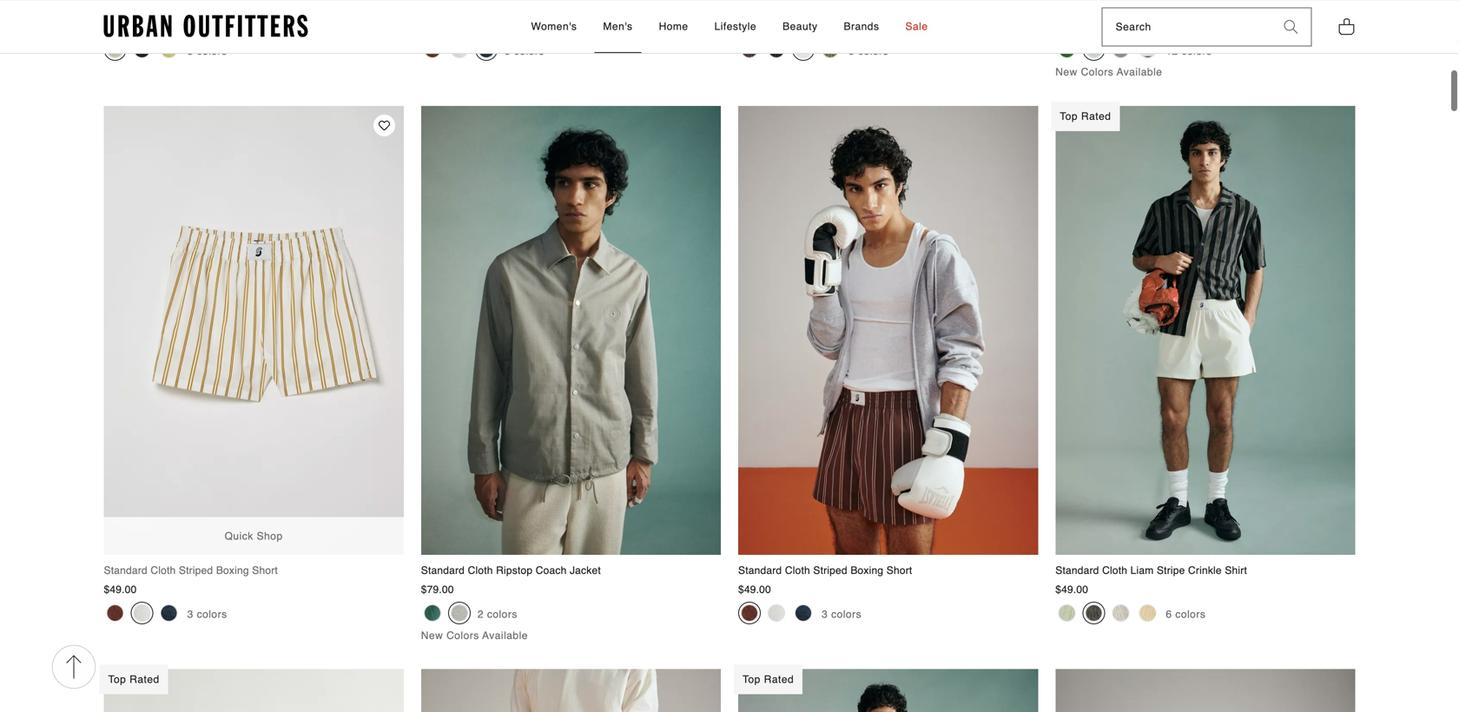 Task type: vqa. For each thing, say whether or not it's contained in the screenshot.
Top for the Standard Cloth Liam Stripe Crinkle Shirt image
yes



Task type: locate. For each thing, give the bounding box(es) containing it.
top for standard cloth shortstop tee "image"
[[108, 674, 126, 686]]

2
[[478, 609, 484, 621]]

0 horizontal spatial rated
[[130, 674, 160, 686]]

None search field
[[1103, 8, 1271, 46]]

jacket right coach
[[570, 565, 601, 577]]

lifestyle link
[[706, 1, 765, 53]]

1 horizontal spatial available
[[1117, 66, 1162, 78]]

green image down original price: $79.00 element
[[424, 604, 441, 622]]

colors right 2
[[487, 609, 518, 621]]

colors for black icon
[[858, 45, 889, 57]]

new colors available down 2
[[421, 630, 528, 642]]

$35.00
[[738, 20, 771, 32]]

0 horizontal spatial new
[[421, 630, 443, 642]]

cloth left faux
[[151, 1, 176, 13]]

navy image
[[133, 41, 151, 58]]

jacket inside standard cloth faux wool varsity jacket $99.00
[[268, 1, 300, 13]]

0 horizontal spatial top rated
[[108, 674, 160, 686]]

3 colors
[[187, 45, 227, 57], [504, 45, 544, 57], [187, 609, 227, 621], [822, 609, 862, 621]]

2 colors
[[478, 609, 518, 621]]

maroon stripe image for the left ivory stripe icon
[[106, 604, 124, 622]]

standard cloth striped boxing short up women's
[[421, 1, 595, 13]]

new
[[1056, 66, 1078, 78], [421, 630, 443, 642]]

3 right black stripe icon
[[187, 609, 193, 621]]

1 horizontal spatial top
[[743, 674, 761, 686]]

cloth left "shortstop"
[[1102, 1, 1127, 13]]

striped
[[496, 1, 530, 13], [179, 565, 213, 577], [813, 565, 848, 577]]

boxing
[[533, 1, 566, 13], [216, 565, 249, 577], [851, 565, 884, 577]]

0 horizontal spatial striped
[[179, 565, 213, 577]]

0 horizontal spatial standard cloth striped boxing short
[[104, 565, 278, 577]]

0 horizontal spatial standard cloth striped boxing short image
[[104, 106, 404, 555]]

1 standard cloth stretch boxing short image from the left
[[421, 669, 721, 712]]

1 horizontal spatial standard cloth striped boxing short
[[421, 1, 595, 13]]

2 standard cloth striped boxing short image from the left
[[738, 106, 1038, 555]]

colors right ivory stripe image
[[831, 609, 862, 621]]

2 maroon stripe image from the left
[[741, 604, 758, 622]]

2 horizontal spatial boxing
[[851, 565, 884, 577]]

new down amazon green image
[[1056, 66, 1078, 78]]

2 standard cloth stretch boxing short image from the left
[[1056, 669, 1355, 712]]

3 colors for ivory stripe image
[[822, 609, 862, 621]]

maroon stripe image
[[106, 604, 124, 622], [741, 604, 758, 622]]

3 right ivory stripe image
[[822, 609, 828, 621]]

12 colors
[[1166, 45, 1212, 57]]

standard cloth shortstop tee
[[1056, 1, 1197, 13]]

0 horizontal spatial colors
[[447, 630, 479, 642]]

colors down the grey image
[[447, 630, 479, 642]]

cloth inside standard cloth thermal athletic short $35.00 $49.00 limited time only
[[785, 1, 810, 13]]

1 horizontal spatial top rated link
[[734, 665, 1038, 712]]

standard cloth stretch boxing short image
[[421, 669, 721, 712], [1056, 669, 1355, 712]]

original price: $49.00 element for maroon stripe image for ivory stripe image
[[738, 584, 771, 596]]

varsity
[[233, 1, 265, 13]]

ivory stripe image right maroon stripe icon
[[451, 41, 468, 58]]

1 horizontal spatial new colors available
[[1056, 66, 1162, 78]]

2 horizontal spatial standard cloth striped boxing short link
[[738, 106, 1038, 578]]

available down 2 colors
[[482, 630, 528, 642]]

6 colors
[[1166, 609, 1206, 621]]

green image left 5
[[822, 41, 839, 58]]

standard cloth striped boxing short for original price: $49.00 element for maroon stripe image for ivory stripe image
[[738, 565, 912, 577]]

1 horizontal spatial striped
[[496, 1, 530, 13]]

standard
[[104, 1, 147, 13], [421, 1, 465, 13], [738, 1, 782, 13], [1056, 1, 1099, 13], [104, 565, 147, 577], [421, 565, 465, 577], [738, 565, 782, 577], [1056, 565, 1099, 577]]

0 vertical spatial jacket
[[268, 1, 300, 13]]

colors
[[197, 45, 227, 57], [514, 45, 544, 57], [858, 45, 889, 57], [1182, 45, 1212, 57], [197, 609, 227, 621], [487, 609, 518, 621], [831, 609, 862, 621], [1175, 609, 1206, 621]]

0 vertical spatial black stripe image
[[477, 41, 495, 58]]

beauty
[[783, 20, 818, 32]]

0 vertical spatial colors
[[1081, 66, 1114, 78]]

Search text field
[[1103, 8, 1271, 46]]

1 horizontal spatial black stripe image
[[795, 604, 812, 622]]

1 vertical spatial available
[[482, 630, 528, 642]]

wool
[[206, 1, 230, 13]]

black stripe image right ivory stripe image
[[795, 604, 812, 622]]

0 horizontal spatial green image
[[424, 604, 441, 622]]

0 horizontal spatial standard cloth stretch boxing short image
[[421, 669, 721, 712]]

1 vertical spatial new colors available
[[421, 630, 528, 642]]

maroon stripe image for ivory stripe image
[[741, 604, 758, 622]]

men's link
[[594, 1, 641, 53]]

colors right 12
[[1182, 45, 1212, 57]]

standard inside standard cloth thermal athletic short $35.00 $49.00 limited time only
[[738, 1, 782, 13]]

1 vertical spatial black stripe image
[[795, 604, 812, 622]]

0 horizontal spatial new colors available
[[421, 630, 528, 642]]

black image
[[768, 41, 785, 58]]

standard cloth striped boxing short up black stripe icon
[[104, 565, 278, 577]]

cloth up the "beauty" on the right top
[[785, 1, 810, 13]]

available down red multi icon
[[1117, 66, 1162, 78]]

1 vertical spatial jacket
[[570, 565, 601, 577]]

0 vertical spatial ivory stripe image
[[451, 41, 468, 58]]

1 horizontal spatial maroon stripe image
[[741, 604, 758, 622]]

colors right 6
[[1175, 609, 1206, 621]]

ripstop
[[496, 565, 533, 577]]

3 left women's link
[[504, 45, 511, 57]]

0 vertical spatial new colors available
[[1056, 66, 1162, 78]]

2 horizontal spatial top
[[1060, 110, 1078, 122]]

standard cloth striped boxing short link for the left ivory stripe icon
[[104, 106, 404, 578]]

standard cloth thermal athletic short link
[[738, 0, 1038, 15]]

3 colors down women's
[[504, 45, 544, 57]]

ivory stripe image
[[768, 604, 785, 622]]

$49.00 for black multi image
[[1056, 584, 1088, 596]]

1 horizontal spatial top rated
[[743, 674, 794, 686]]

ivory stripe image
[[451, 41, 468, 58], [133, 604, 151, 622]]

standard cloth striped boxing short image for "standard cloth striped boxing short" link corresponding to ivory stripe image
[[738, 106, 1038, 555]]

top rated link
[[99, 665, 404, 712], [734, 665, 1038, 712]]

1 horizontal spatial rated
[[764, 674, 794, 686]]

1 standard cloth striped boxing short image from the left
[[104, 106, 404, 555]]

standard cloth ripstop coach jacket image
[[421, 106, 721, 555]]

0 horizontal spatial boxing
[[216, 565, 249, 577]]

standard cloth striped boxing short image
[[104, 106, 404, 555], [738, 106, 1038, 555]]

colors for 2 colors
[[447, 630, 479, 642]]

3 colors down urban outfitters image
[[187, 45, 227, 57]]

3
[[187, 45, 193, 57], [504, 45, 511, 57], [187, 609, 193, 621], [822, 609, 828, 621]]

top rated for standard cloth liam stripe crinkle shirt image
[[1060, 110, 1111, 122]]

2 horizontal spatial striped
[[813, 565, 848, 577]]

$49.00
[[779, 20, 812, 32], [104, 584, 137, 596], [738, 584, 771, 596], [1056, 584, 1088, 596]]

limited
[[819, 20, 854, 32]]

0 horizontal spatial available
[[482, 630, 528, 642]]

available
[[1117, 66, 1162, 78], [482, 630, 528, 642]]

stripe
[[1157, 565, 1185, 577]]

colors down silver "image" on the top of the page
[[1081, 66, 1114, 78]]

rated for standard cloth seamed cargo pant 'image'
[[764, 674, 794, 686]]

crinkle
[[1188, 565, 1222, 577]]

red multi image
[[1139, 41, 1156, 58]]

1 vertical spatial colors
[[447, 630, 479, 642]]

standard cloth striped boxing short link
[[421, 0, 721, 15], [104, 106, 404, 578], [738, 106, 1038, 578]]

black stripe image right maroon stripe icon
[[477, 41, 495, 58]]

1 horizontal spatial standard cloth stretch boxing short image
[[1056, 669, 1355, 712]]

1 maroon stripe image from the left
[[106, 604, 124, 622]]

2 top rated link from the left
[[734, 665, 1038, 712]]

time
[[857, 20, 880, 32]]

0 horizontal spatial top
[[108, 674, 126, 686]]

1 horizontal spatial jacket
[[570, 565, 601, 577]]

2 horizontal spatial green image
[[1112, 41, 1129, 58]]

0 horizontal spatial standard cloth striped boxing short link
[[104, 106, 404, 578]]

amazon green image
[[1058, 41, 1075, 58]]

0 horizontal spatial jacket
[[268, 1, 300, 13]]

women's link
[[522, 1, 586, 53]]

1 horizontal spatial green image
[[822, 41, 839, 58]]

0 horizontal spatial top rated link
[[99, 665, 404, 712]]

original price: $49.00 element for chartreuse image
[[1056, 584, 1088, 596]]

2 horizontal spatial standard cloth striped boxing short
[[738, 565, 912, 577]]

new colors available down silver "image" on the top of the page
[[1056, 66, 1162, 78]]

ivory stripe image left black stripe icon
[[133, 604, 151, 622]]

2 horizontal spatial rated
[[1081, 110, 1111, 122]]

1 vertical spatial new
[[421, 630, 443, 642]]

standard cloth striped boxing short up ivory stripe image
[[738, 565, 912, 577]]

colors for black multi image
[[1175, 609, 1206, 621]]

colors right 5
[[858, 45, 889, 57]]

maroon stripe image left ivory stripe image
[[741, 604, 758, 622]]

3 colors for the left ivory stripe icon
[[187, 609, 227, 621]]

shop
[[257, 530, 283, 543]]

beauty link
[[774, 1, 826, 53]]

new colors available for 2 colors
[[421, 630, 528, 642]]

black stripe image
[[477, 41, 495, 58], [795, 604, 812, 622]]

1 horizontal spatial standard cloth striped boxing short image
[[738, 106, 1038, 555]]

1 horizontal spatial colors
[[1081, 66, 1114, 78]]

6
[[1166, 609, 1172, 621]]

0 horizontal spatial ivory stripe image
[[133, 604, 151, 622]]

striped for "standard cloth striped boxing short" link corresponding to ivory stripe image
[[813, 565, 848, 577]]

quick
[[225, 530, 253, 543]]

0 horizontal spatial black stripe image
[[477, 41, 495, 58]]

new down '$79.00'
[[421, 630, 443, 642]]

top rated
[[1060, 110, 1111, 122], [108, 674, 160, 686], [743, 674, 794, 686]]

3 colors right black stripe icon
[[187, 609, 227, 621]]

colors for ivory stripe image
[[831, 609, 862, 621]]

1 vertical spatial ivory stripe image
[[133, 604, 151, 622]]

home
[[659, 20, 688, 32]]

0 horizontal spatial maroon stripe image
[[106, 604, 124, 622]]

original price: $99.00 element
[[104, 20, 137, 32]]

top
[[1060, 110, 1078, 122], [108, 674, 126, 686], [743, 674, 761, 686]]

2 horizontal spatial top rated
[[1060, 110, 1111, 122]]

maroon stripe image left black stripe icon
[[106, 604, 124, 622]]

new colors available for 12 colors
[[1056, 66, 1162, 78]]

green image left red multi icon
[[1112, 41, 1129, 58]]

green image
[[822, 41, 839, 58], [1112, 41, 1129, 58], [424, 604, 441, 622]]

colors
[[1081, 66, 1114, 78], [447, 630, 479, 642]]

rated
[[1081, 110, 1111, 122], [130, 674, 160, 686], [764, 674, 794, 686]]

1 horizontal spatial new
[[1056, 66, 1078, 78]]

0 vertical spatial new
[[1056, 66, 1078, 78]]

jacket
[[268, 1, 300, 13], [570, 565, 601, 577]]

colors right black stripe icon
[[197, 609, 227, 621]]

new colors available
[[1056, 66, 1162, 78], [421, 630, 528, 642]]

original price: $49.00 element
[[779, 20, 812, 32], [104, 584, 137, 596], [738, 584, 771, 596], [1056, 584, 1088, 596]]

3 right mustard icon
[[187, 45, 193, 57]]

short
[[569, 1, 595, 13], [894, 1, 919, 13], [252, 565, 278, 577], [887, 565, 912, 577]]

3 colors right ivory stripe image
[[822, 609, 862, 621]]

colors down urban outfitters image
[[197, 45, 227, 57]]

1 horizontal spatial standard cloth striped boxing short link
[[421, 0, 721, 15]]

0 vertical spatial available
[[1117, 66, 1162, 78]]

3 for rightmost ivory stripe icon
[[504, 45, 511, 57]]

search image
[[1284, 20, 1298, 34]]

standard cloth striped boxing short
[[421, 1, 595, 13], [104, 565, 278, 577], [738, 565, 912, 577]]

cloth
[[151, 1, 176, 13], [468, 1, 493, 13], [785, 1, 810, 13], [1102, 1, 1127, 13], [151, 565, 176, 577], [468, 565, 493, 577], [785, 565, 810, 577], [1102, 565, 1127, 577]]

jacket right varsity
[[268, 1, 300, 13]]

colors down women's
[[514, 45, 544, 57]]



Task type: describe. For each thing, give the bounding box(es) containing it.
3 for ivory stripe image
[[822, 609, 828, 621]]

original price: $79.00 element
[[421, 584, 454, 596]]

cloth left women's link
[[468, 1, 493, 13]]

boxing for ivory stripe image
[[851, 565, 884, 577]]

rated for standard cloth liam stripe crinkle shirt image
[[1081, 110, 1111, 122]]

rated for standard cloth shortstop tee "image"
[[130, 674, 160, 686]]

black stripe image for rightmost ivory stripe icon
[[477, 41, 495, 58]]

cloth left liam
[[1102, 565, 1127, 577]]

sale link
[[897, 1, 937, 53]]

standard cloth striped boxing short link for rightmost ivory stripe icon
[[421, 0, 721, 15]]

cloth up black stripe icon
[[151, 565, 176, 577]]

black stripe image for ivory stripe image
[[795, 604, 812, 622]]

standard cloth ripstop coach jacket link
[[421, 106, 721, 578]]

black multi image
[[1085, 604, 1102, 622]]

shirt
[[1225, 565, 1247, 577]]

cloth left ripstop
[[468, 565, 493, 577]]

silver image
[[1085, 41, 1102, 58]]

standard cloth shortstop tee link
[[1056, 0, 1355, 15]]

maroon stripe image
[[424, 41, 441, 58]]

top for standard cloth seamed cargo pant 'image'
[[743, 674, 761, 686]]

colors for navy image
[[197, 45, 227, 57]]

standard inside standard cloth faux wool varsity jacket $99.00
[[104, 1, 147, 13]]

sale price: $35.00 element
[[738, 20, 771, 32]]

shortstop
[[1131, 1, 1177, 13]]

standard cloth liam stripe crinkle shirt
[[1056, 565, 1247, 577]]

colors for 12 colors
[[1081, 66, 1114, 78]]

standard cloth striped boxing short link for ivory stripe image
[[738, 106, 1038, 578]]

top rated for standard cloth shortstop tee "image"
[[108, 674, 160, 686]]

sale
[[905, 20, 928, 32]]

my shopping bag image
[[1338, 17, 1355, 36]]

$49.00 for ivory stripe image
[[738, 584, 771, 596]]

1 horizontal spatial boxing
[[533, 1, 566, 13]]

quick shop
[[225, 530, 283, 543]]

standard cloth faux wool varsity jacket link
[[104, 0, 404, 15]]

available for 2 colors
[[482, 630, 528, 642]]

boxing for the left ivory stripe icon
[[216, 565, 249, 577]]

top for standard cloth liam stripe crinkle shirt image
[[1060, 110, 1078, 122]]

thermal
[[813, 1, 853, 13]]

colors for the grey image
[[487, 609, 518, 621]]

chartreuse image
[[1058, 604, 1075, 622]]

brands link
[[835, 1, 888, 53]]

home link
[[650, 1, 697, 53]]

grey image
[[451, 604, 468, 622]]

$99.00
[[104, 20, 137, 32]]

colors for silver "image" on the top of the page
[[1182, 45, 1212, 57]]

original price: $49.00 element for maroon stripe image corresponding to the left ivory stripe icon
[[104, 584, 137, 596]]

standard cloth striped boxing short image for "standard cloth striped boxing short" link for the left ivory stripe icon
[[104, 106, 404, 555]]

chocolate image
[[741, 41, 758, 58]]

men's
[[603, 20, 633, 32]]

1 horizontal spatial ivory stripe image
[[451, 41, 468, 58]]

5 colors
[[849, 45, 889, 57]]

gold image
[[1139, 604, 1156, 622]]

standard cloth thermal athletic short $35.00 $49.00 limited time only
[[738, 1, 919, 32]]

standard cloth striped boxing short for original price: $49.00 element related to maroon stripe image corresponding to the left ivory stripe icon
[[104, 565, 278, 577]]

$49.00 for the left ivory stripe icon
[[104, 584, 137, 596]]

coach
[[536, 565, 567, 577]]

cloth up ivory stripe image
[[785, 565, 810, 577]]

standard cloth shortstop tee image
[[104, 669, 404, 712]]

cloth inside standard cloth faux wool varsity jacket $99.00
[[151, 1, 176, 13]]

3 colors for rightmost ivory stripe icon
[[504, 45, 544, 57]]

only
[[883, 20, 905, 32]]

urban outfitters image
[[104, 15, 308, 38]]

standard cloth faux wool varsity jacket $99.00
[[104, 1, 300, 32]]

1 top rated link from the left
[[99, 665, 404, 712]]

main navigation element
[[375, 1, 1084, 53]]

neutral image
[[106, 41, 124, 58]]

colors for rightmost ivory stripe icon
[[514, 45, 544, 57]]

colors for the left ivory stripe icon
[[197, 609, 227, 621]]

women's
[[531, 20, 577, 32]]

3 for navy image
[[187, 45, 193, 57]]

brands
[[844, 20, 879, 32]]

quick shop button
[[104, 517, 404, 556]]

white image
[[795, 41, 812, 58]]

3 colors for navy image
[[187, 45, 227, 57]]

liam
[[1131, 565, 1154, 577]]

$79.00
[[421, 584, 454, 596]]

$49.00 inside standard cloth thermal athletic short $35.00 $49.00 limited time only
[[779, 20, 812, 32]]

black stripe image
[[160, 604, 178, 622]]

tee
[[1180, 1, 1197, 13]]

available for 12 colors
[[1117, 66, 1162, 78]]

5
[[849, 45, 855, 57]]

mustard image
[[160, 41, 178, 58]]

faux
[[179, 1, 203, 13]]

standard cloth ripstop coach jacket
[[421, 565, 601, 577]]

3 for the left ivory stripe icon
[[187, 609, 193, 621]]

top rated for standard cloth seamed cargo pant 'image'
[[743, 674, 794, 686]]

neutral multi image
[[1112, 604, 1129, 622]]

standard cloth seamed cargo pant image
[[738, 669, 1038, 712]]

new for 2 colors
[[421, 630, 443, 642]]

striped for "standard cloth striped boxing short" link for the left ivory stripe icon
[[179, 565, 213, 577]]

new for 12 colors
[[1056, 66, 1078, 78]]

lifestyle
[[714, 20, 757, 32]]

short inside standard cloth thermal athletic short $35.00 $49.00 limited time only
[[894, 1, 919, 13]]

standard cloth liam stripe crinkle shirt image
[[1056, 106, 1355, 555]]

12
[[1166, 45, 1178, 57]]

athletic
[[855, 1, 891, 13]]



